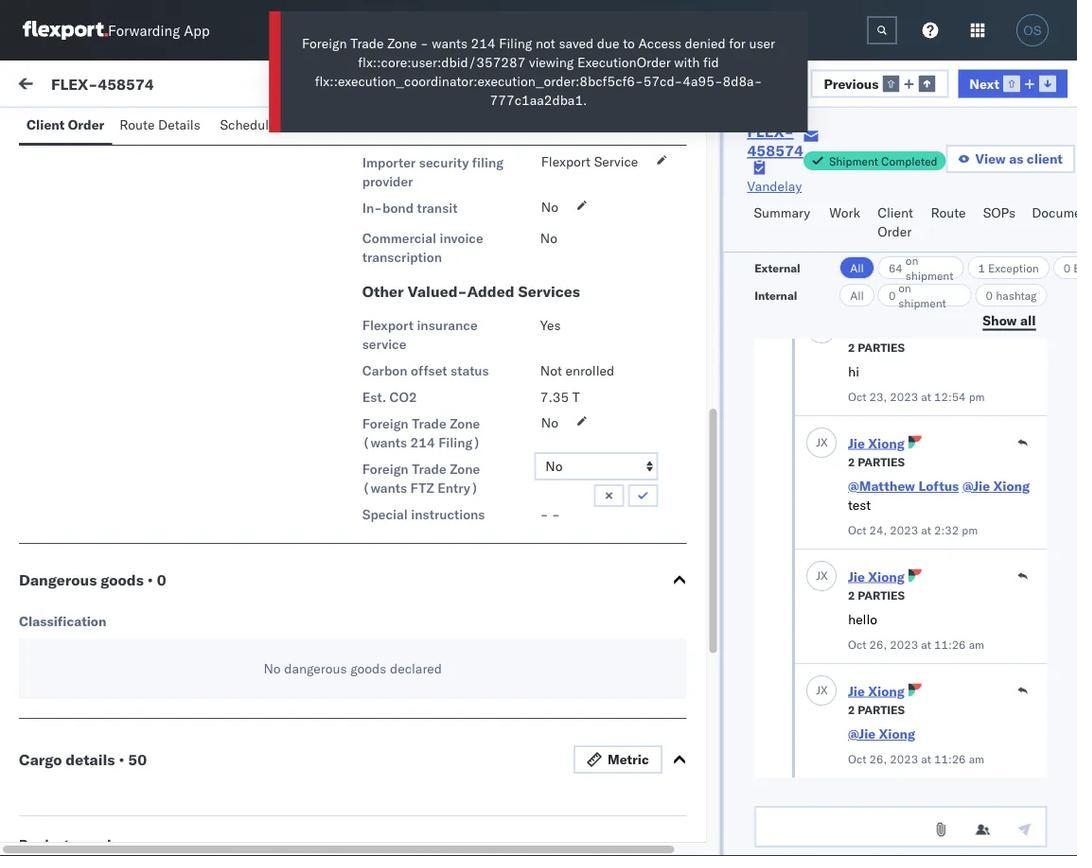 Task type: vqa. For each thing, say whether or not it's contained in the screenshot.
7.35 T at the top right of page
yes



Task type: describe. For each thing, give the bounding box(es) containing it.
trade for wants
[[350, 35, 384, 52]]

provider
[[362, 173, 413, 190]]

importer for importer security filing provider
[[362, 154, 416, 171]]

test right linjia
[[109, 749, 135, 765]]

related
[[830, 164, 869, 178]]

pm for 6:38
[[482, 817, 502, 833]]

flex- 458574 up 'vandelay' link
[[747, 122, 804, 160]]

product overview
[[19, 837, 129, 853]]

ttttt
[[57, 834, 81, 851]]

my work
[[19, 73, 103, 99]]

pm for 6:39
[[482, 646, 502, 663]]

other valued-added services
[[362, 282, 580, 301]]

bol
[[294, 116, 320, 133]]

20, for dec 20, 2026, 12:36 am pst
[[394, 220, 414, 237]]

1 exception
[[978, 261, 1039, 275]]

0 hashtag
[[986, 288, 1037, 302]]

no up services
[[540, 230, 558, 247]]

flex- up hello at the right bottom of page
[[829, 561, 869, 577]]

no left the dangerous
[[264, 661, 281, 677]]

xiong for jie xiong button associated with @matthew
[[868, 435, 904, 452]]

3 jason-test zhao from the top
[[92, 716, 192, 733]]

0 horizontal spatial @jie xiong button
[[848, 726, 915, 743]]

2023 inside hi oct 23, 2023 at 12:54 pm
[[890, 390, 918, 404]]

j x for @matthew loftus
[[816, 435, 828, 450]]

pst for dec 20, 2026, 12:33 am pst
[[523, 391, 546, 407]]

message for message
[[140, 78, 196, 94]]

order for bottommost client order button
[[878, 223, 912, 240]]

external for external
[[754, 261, 800, 275]]

flex- down oct 26, 2023 at 11:26 am
[[829, 817, 869, 833]]

summary button
[[746, 196, 822, 252]]

x for @jie xiong
[[820, 684, 828, 698]]

all button for 0
[[839, 284, 874, 307]]

dangerous goods • 0
[[19, 571, 166, 590]]

2023 inside hello oct 26, 2023 at 11:26 am
[[890, 638, 918, 652]]

jason- for ttttt
[[92, 801, 134, 818]]

services
[[518, 282, 580, 301]]

valued-
[[408, 282, 467, 301]]

j z for dec 8, 2026, 6:39 pm pst
[[65, 633, 74, 645]]

1
[[978, 261, 985, 275]]

jason-test zhao for test
[[92, 546, 192, 562]]

2 x from the top
[[820, 569, 828, 583]]

at inside hi oct 23, 2023 at 12:54 pm
[[921, 390, 931, 404]]

no left filters
[[242, 78, 259, 94]]

messages button
[[415, 108, 493, 145]]

j x for @jie xiong
[[816, 684, 828, 698]]

jason- for dec 8, 2026, 6:39 pm pst
[[92, 631, 134, 648]]

2 j z from the top
[[65, 718, 74, 730]]

transit
[[417, 200, 458, 216]]

client
[[1027, 151, 1063, 167]]

1 horizontal spatial client order
[[878, 204, 913, 240]]

jason- for test
[[92, 546, 134, 562]]

cargo details • 50
[[19, 751, 147, 770]]

internal (0)
[[127, 120, 201, 137]]

flx::execution_coordinator:execution_order:8bcf5cf6-
[[315, 73, 643, 89]]

viewing
[[529, 54, 574, 71]]

0 vertical spatial client order
[[27, 116, 104, 133]]

458574 left the 12:54 at the right top
[[869, 391, 918, 407]]

oct 24, 2023 at 2:32 pm
[[848, 523, 978, 537]]

category
[[599, 164, 645, 178]]

foreign trade zone - wants 214 filing not saved due to access denied for user flx::core:user:dbid/357287 viewing executionorder with fid flx::execution_coordinator:execution_order:8bcf5cf6-57cd-4a95-8d8a- 777c1aa2dba1.
[[302, 35, 775, 108]]

xiong for leftmost @jie xiong button
[[879, 726, 915, 743]]

2026, for 12:36
[[418, 220, 455, 237]]

on for 64
[[905, 253, 918, 267]]

external (0) button
[[23, 112, 119, 149]]

20, for dec 20, 2026, 12:33 am pst
[[394, 391, 414, 407]]

1 vertical spatial pm
[[962, 523, 978, 537]]

458574 up oct 26, 2023 at 11:26 am
[[869, 731, 918, 748]]

0 for 0 hashtag
[[986, 288, 993, 302]]

458574 down "24,"
[[869, 561, 918, 577]]

flex- right my
[[51, 74, 98, 93]]

security
[[419, 154, 469, 171]]

exception
[[727, 75, 789, 92]]

in-bond transit
[[362, 200, 458, 216]]

dec 8, 2026, 6:38 pm pst
[[367, 817, 529, 833]]

(wants for foreign trade zone (wants ftz entry)
[[362, 480, 407, 497]]

am inside hello oct 26, 2023 at 11:26 am
[[969, 638, 984, 652]]

2 oct from the top
[[848, 523, 866, 537]]

all for 64
[[850, 261, 864, 275]]

am for 12:33
[[499, 391, 519, 407]]

flex- down related
[[829, 220, 869, 237]]

pst for dec 20, 2026, 12:35 am pst
[[523, 305, 546, 322]]

zhao for test
[[162, 546, 192, 562]]

os button
[[1011, 9, 1055, 52]]

7.35
[[540, 389, 569, 406]]

work for related
[[872, 164, 897, 178]]

parties for third 2 parties button
[[858, 588, 905, 603]]

1 2 parties button from the top
[[848, 338, 905, 355]]

all
[[1020, 312, 1036, 329]]

64
[[888, 261, 902, 275]]

458574 down oct 26, 2023 at 11:26 am
[[869, 817, 918, 833]]

flex- down hello at the right bottom of page
[[829, 646, 869, 663]]

filing
[[472, 154, 504, 171]]

access
[[638, 35, 682, 52]]

summary
[[754, 204, 810, 221]]

2026, for 12:35
[[418, 305, 455, 322]]

details
[[66, 751, 115, 770]]

11:26 inside hello oct 26, 2023 at 11:26 am
[[934, 638, 966, 652]]

2 11:26 from the top
[[934, 752, 966, 766]]

flexport service
[[541, 153, 638, 170]]

4 2023 from the top
[[890, 752, 918, 766]]

internal for internal
[[754, 288, 797, 302]]

3 2 parties from the top
[[848, 588, 905, 603]]

458574 up 64
[[869, 220, 918, 237]]

2 2 parties from the top
[[848, 455, 905, 469]]

xiong inside @jie xiong test
[[993, 478, 1030, 495]]

trade for ftz
[[412, 461, 446, 478]]

shipment completed
[[829, 154, 938, 168]]

list
[[279, 120, 302, 137]]

1 2 from the top
[[848, 340, 855, 355]]

dec for dec 8, 2026, 6:38 pm pst
[[367, 817, 390, 833]]

flex- down the exception
[[747, 122, 794, 141]]

@
[[57, 749, 68, 765]]

sops
[[983, 204, 1016, 221]]

classification
[[19, 613, 106, 630]]

pst for dec 17, 2026, 6:47 pm pst
[[514, 476, 537, 492]]

4 2 parties button from the top
[[848, 701, 905, 718]]

oct 26, 2023 at 11:26 am
[[848, 752, 984, 766]]

trade for 214
[[412, 416, 446, 432]]

am for 12:35
[[499, 305, 519, 322]]

4a95-
[[683, 73, 723, 89]]

vandelay for vandelay
[[747, 178, 802, 195]]

24,
[[869, 523, 887, 537]]

zhao for dec 8, 2026, 6:39 pm pst
[[162, 631, 192, 648]]

work
[[829, 204, 861, 221]]

2026, for 6:38
[[410, 817, 447, 833]]

show all button
[[971, 307, 1047, 335]]

metric
[[608, 752, 649, 768]]

flex- up hi
[[829, 305, 869, 322]]

test inside @jie xiong test
[[848, 497, 871, 514]]

0 vertical spatial goods
[[101, 571, 144, 590]]

est. co2
[[362, 389, 417, 406]]

am for 12:36
[[499, 220, 519, 237]]

dec for dec 8, 2026, 6:39 pm pst
[[367, 646, 390, 663]]

64 on shipment
[[888, 253, 953, 283]]

foreign for foreign trade zone - wants 214 filing not saved due to access denied for user flx::core:user:dbid/357287 viewing executionorder with fid flx::execution_coordinator:execution_order:8bcf5cf6-57cd-4a95-8d8a- 777c1aa2dba1.
[[302, 35, 347, 52]]

20, for dec 20, 2026, 12:35 am pst
[[394, 305, 414, 322]]

client for bottommost client order button
[[878, 204, 913, 221]]

user
[[749, 35, 775, 52]]

12:35
[[458, 305, 495, 322]]

special instructions
[[362, 506, 485, 523]]

8, for dec 8, 2026, 6:39 pm pst
[[394, 646, 406, 663]]

flex-458574
[[51, 74, 154, 93]]

@matthew loftus
[[848, 478, 959, 495]]

458574 up route details
[[98, 74, 154, 93]]

dec 20, 2026, 12:35 am pst
[[367, 305, 546, 322]]

2 j x from the top
[[816, 569, 828, 583]]

2026, for 12:33
[[418, 391, 455, 407]]

app
[[184, 21, 210, 39]]

import
[[362, 101, 404, 118]]

route details button
[[112, 108, 212, 145]]

flex- 458574 for dec 8, 2026, 6:39 pm pst
[[829, 646, 918, 663]]

route button
[[923, 196, 976, 252]]

214 inside "foreign trade zone - wants 214 filing not saved due to access denied for user flx::core:user:dbid/357287 viewing executionorder with fid flx::execution_coordinator:execution_order:8bcf5cf6-57cd-4a95-8d8a- 777c1aa2dba1."
[[471, 35, 496, 52]]

dec for dec 20, 2026, 12:33 am pst
[[367, 391, 390, 407]]

special
[[362, 506, 408, 523]]

3 zhao from the top
[[162, 716, 192, 733]]

jie xiong for @jie
[[848, 683, 904, 700]]

2026, for 6:39
[[410, 646, 447, 663]]

zone for 214
[[450, 416, 480, 432]]

not enrolled
[[540, 363, 615, 379]]

cargo
[[19, 751, 62, 770]]

2 am from the top
[[969, 752, 984, 766]]

23,
[[869, 390, 887, 404]]

show all
[[983, 312, 1036, 329]]

docume
[[1032, 204, 1077, 221]]

0 for 0
[[1063, 261, 1070, 275]]

for
[[729, 35, 746, 52]]

@jie xiong
[[848, 726, 915, 743]]

flexport insurance service
[[362, 317, 478, 353]]

1 vertical spatial test
[[57, 578, 80, 595]]

3 2 from the top
[[848, 588, 855, 603]]

pst for dec 8, 2026, 6:38 pm pst
[[505, 817, 529, 833]]

documents
[[336, 116, 404, 133]]

@jie for @jie xiong test
[[962, 478, 990, 495]]

• for dangerous goods
[[147, 571, 153, 590]]

oct inside hi oct 23, 2023 at 12:54 pm
[[848, 390, 866, 404]]

2 2 from the top
[[848, 455, 855, 469]]

7.35 t
[[540, 389, 580, 406]]

carbon
[[362, 363, 408, 379]]

importer of record
[[362, 128, 475, 144]]

t
[[573, 389, 580, 406]]

loftus
[[918, 478, 959, 495]]

shipment for 64 on shipment
[[905, 268, 953, 283]]

2 z from the top
[[68, 718, 74, 730]]

6:39
[[450, 646, 479, 663]]

zone for ftz
[[450, 461, 480, 478]]

12:33
[[458, 391, 495, 407]]

no down the 7.35
[[541, 415, 558, 431]]

26, inside hello oct 26, 2023 at 11:26 am
[[869, 638, 887, 652]]



Task type: locate. For each thing, give the bounding box(es) containing it.
3 parties from the top
[[858, 588, 905, 603]]

0 vertical spatial on
[[905, 253, 918, 267]]

dec for dec 17, 2026, 6:47 pm pst
[[367, 476, 390, 492]]

1 horizontal spatial client order button
[[870, 196, 923, 252]]

0 vertical spatial trade
[[350, 35, 384, 52]]

2 8, from the top
[[394, 817, 406, 833]]

z for ttttt
[[68, 804, 74, 815]]

1 j x from the top
[[816, 435, 828, 450]]

ftz
[[410, 480, 434, 497]]

insurance
[[417, 317, 478, 334]]

pst for dec 20, 2026, 12:36 am pst
[[523, 220, 546, 237]]

foreign trade zone (wants ftz entry)
[[362, 461, 480, 497]]

2 2 parties button from the top
[[848, 453, 905, 470]]

3 jie xiong from the top
[[848, 683, 904, 700]]

0 vertical spatial shipment
[[905, 268, 953, 283]]

added
[[467, 282, 515, 301]]

2026,
[[418, 220, 455, 237], [418, 305, 455, 322], [418, 391, 455, 407], [418, 476, 455, 492], [410, 646, 447, 663], [410, 817, 447, 833]]

dec for dec 20, 2026, 12:36 am pst
[[367, 220, 390, 237]]

jie for @matthew
[[848, 435, 865, 452]]

0 vertical spatial test
[[848, 497, 871, 514]]

flex- 458574 up "24,"
[[829, 476, 918, 492]]

0 vertical spatial @jie xiong button
[[962, 478, 1030, 495]]

0 horizontal spatial vandelay
[[540, 128, 599, 144]]

3 j z from the top
[[65, 804, 74, 815]]

0 vertical spatial foreign
[[302, 35, 347, 52]]

flex- 458574 up 64
[[829, 220, 918, 237]]

1 dec from the top
[[367, 220, 390, 237]]

1 horizontal spatial order
[[878, 223, 912, 240]]

jason-test zhao up the dangerous goods • 0
[[92, 546, 192, 562]]

declared
[[390, 661, 442, 677]]

bond
[[382, 200, 414, 216]]

jie up @matthew
[[848, 435, 865, 452]]

4 at from the top
[[921, 752, 931, 766]]

1 vertical spatial (wants
[[362, 480, 407, 497]]

pst
[[523, 220, 546, 237], [523, 305, 546, 322], [523, 391, 546, 407], [514, 476, 537, 492], [505, 646, 529, 663], [505, 817, 529, 833]]

2 parties up @jie xiong on the bottom
[[848, 703, 905, 717]]

1 oct from the top
[[848, 390, 866, 404]]

2 vertical spatial j z
[[65, 804, 74, 815]]

trade
[[350, 35, 384, 52], [412, 416, 446, 432], [412, 461, 446, 478]]

flex- 458574 down hi
[[829, 391, 918, 407]]

1 j z from the top
[[65, 633, 74, 645]]

z down classification at the left of page
[[68, 633, 74, 645]]

0 vertical spatial flexport
[[541, 153, 591, 170]]

schedule button
[[212, 108, 287, 145]]

jie xiong up @jie xiong on the bottom
[[848, 683, 904, 700]]

shipment right 64
[[905, 268, 953, 283]]

related work item/shipment
[[830, 164, 978, 178]]

external
[[30, 120, 80, 137], [754, 261, 800, 275]]

(wants up special
[[362, 480, 407, 497]]

1 jason- from the top
[[92, 546, 134, 562]]

5 dec from the top
[[367, 646, 390, 663]]

xiong for jie xiong button corresponding to @jie
[[868, 683, 904, 700]]

1 2023 from the top
[[890, 390, 918, 404]]

enrolled
[[566, 363, 615, 379]]

xiong up @matthew
[[868, 435, 904, 452]]

pst down not on the top of the page
[[523, 391, 546, 407]]

pm right 2:32
[[962, 523, 978, 537]]

1 horizontal spatial flexport
[[541, 153, 591, 170]]

of
[[419, 128, 432, 144]]

1 horizontal spatial @jie
[[962, 478, 990, 495]]

parties for fourth 2 parties button from the bottom of the page
[[858, 340, 905, 355]]

(wants
[[362, 435, 407, 451], [362, 480, 407, 497]]

1 vertical spatial x
[[820, 569, 828, 583]]

2 (wants from the top
[[362, 480, 407, 497]]

0 vertical spatial 20,
[[394, 220, 414, 237]]

to
[[623, 35, 635, 52]]

1 vertical spatial shipment
[[898, 296, 946, 310]]

2 jason- from the top
[[92, 631, 134, 648]]

jie xiong button up @jie xiong on the bottom
[[848, 683, 904, 700]]

2 2023 from the top
[[890, 523, 918, 537]]

zone inside foreign trade zone (wants ftz entry)
[[450, 461, 480, 478]]

458574 down hello at the right bottom of page
[[869, 646, 918, 663]]

0 vertical spatial client order button
[[19, 108, 112, 145]]

oct left 23,
[[848, 390, 866, 404]]

hello oct 26, 2023 at 11:26 am
[[848, 612, 984, 652]]

forwarding app
[[108, 21, 210, 39]]

am
[[969, 638, 984, 652], [969, 752, 984, 766]]

0 horizontal spatial goods
[[101, 571, 144, 590]]

1 jie xiong from the top
[[848, 435, 904, 452]]

4 oct from the top
[[848, 752, 866, 766]]

oct inside hello oct 26, 2023 at 11:26 am
[[848, 638, 866, 652]]

2 parties from the top
[[858, 455, 905, 469]]

2 am from the top
[[499, 305, 519, 322]]

20, right est.
[[394, 391, 414, 407]]

previous
[[824, 75, 879, 92]]

1 at from the top
[[921, 390, 931, 404]]

3 2023 from the top
[[890, 638, 918, 652]]

pst for dec 8, 2026, 6:39 pm pst
[[505, 646, 529, 663]]

jason- up the dangerous goods • 0
[[92, 546, 134, 562]]

co2
[[390, 389, 417, 406]]

xiong for 2nd jie xiong button from the bottom of the page
[[868, 568, 904, 585]]

4 dec from the top
[[367, 476, 390, 492]]

order for client order button to the top
[[68, 116, 104, 133]]

pst right 6:47
[[514, 476, 537, 492]]

4 jason- from the top
[[92, 801, 134, 818]]

on inside 0 on shipment
[[898, 281, 911, 295]]

0 vertical spatial jie xiong
[[848, 435, 904, 452]]

item/shipment
[[900, 164, 978, 178]]

0 vertical spatial route
[[120, 116, 155, 133]]

1 horizontal spatial goods
[[351, 661, 387, 677]]

57cd-
[[643, 73, 683, 89]]

1 horizontal spatial @jie xiong button
[[962, 478, 1030, 495]]

pst right 6:38
[[505, 817, 529, 833]]

foreign down est. co2
[[362, 416, 409, 432]]

importer inside importer security filing provider
[[362, 154, 416, 171]]

zone up entry)
[[450, 461, 480, 478]]

2 up @matthew
[[848, 455, 855, 469]]

(0) for external (0)
[[83, 120, 108, 137]]

all left 0 on shipment on the right of the page
[[850, 288, 864, 302]]

1 vertical spatial message
[[220, 120, 275, 137]]

flex- 458574 link
[[747, 122, 804, 160]]

(wants inside foreign trade zone (wants 214 filing)
[[362, 435, 407, 451]]

1 horizontal spatial work
[[872, 164, 897, 178]]

pm right 6:47
[[490, 476, 510, 492]]

0 vertical spatial 26,
[[869, 638, 887, 652]]

flex- 458574 for dec 20, 2026, 12:35 am pst
[[829, 305, 918, 322]]

2023
[[890, 390, 918, 404], [890, 523, 918, 537], [890, 638, 918, 652], [890, 752, 918, 766]]

pst right 6:39
[[505, 646, 529, 663]]

3 20, from the top
[[394, 391, 414, 407]]

1 importer from the top
[[362, 128, 416, 144]]

importer
[[362, 128, 416, 144], [362, 154, 416, 171]]

zone for wants
[[387, 35, 417, 52]]

8, left 6:38
[[394, 817, 406, 833]]

0 vertical spatial zone
[[387, 35, 417, 52]]

executionorder
[[577, 54, 671, 71]]

on down 64
[[898, 281, 911, 295]]

test up the dangerous goods • 0
[[134, 546, 159, 562]]

0 vertical spatial am
[[969, 638, 984, 652]]

resize handle column header
[[335, 158, 358, 857], [567, 158, 589, 857], [798, 158, 821, 857], [1029, 158, 1052, 857]]

jie xiong
[[848, 435, 904, 452], [848, 568, 904, 585], [848, 683, 904, 700]]

jie xiong button up @matthew
[[848, 435, 904, 452]]

-
[[420, 35, 429, 52], [540, 101, 549, 118], [552, 101, 560, 118], [598, 476, 606, 492], [540, 506, 549, 523], [552, 506, 560, 523], [598, 646, 606, 663], [598, 731, 606, 748], [598, 817, 606, 833]]

3 jie xiong button from the top
[[848, 683, 904, 700]]

jason-test zhao for ttttt
[[92, 801, 192, 818]]

z up "ttttt"
[[68, 804, 74, 815]]

order inside client order
[[878, 223, 912, 240]]

2 vertical spatial jie xiong
[[848, 683, 904, 700]]

1 z from the top
[[68, 633, 74, 645]]

1 - - from the top
[[540, 101, 560, 118]]

j z up "ttttt"
[[65, 804, 74, 815]]

work
[[54, 73, 103, 99], [872, 164, 897, 178]]

4 2 parties from the top
[[848, 703, 905, 717]]

1 horizontal spatial vandelay
[[747, 178, 802, 195]]

None text field
[[867, 16, 897, 44], [754, 807, 1047, 848], [867, 16, 897, 44], [754, 807, 1047, 848]]

assignees button
[[493, 108, 573, 145]]

1 vertical spatial z
[[68, 718, 74, 730]]

1 jie xiong button from the top
[[848, 435, 904, 452]]

1 horizontal spatial internal
[[754, 288, 797, 302]]

2023 down @jie xiong on the bottom
[[890, 752, 918, 766]]

1 all button from the top
[[839, 257, 874, 279]]

at
[[921, 390, 931, 404], [921, 523, 931, 537], [921, 638, 931, 652], [921, 752, 931, 766]]

jie xiong button for @matthew
[[848, 435, 904, 452]]

3 jason- from the top
[[92, 716, 134, 733]]

3 j x from the top
[[816, 684, 828, 698]]

0 vertical spatial x
[[820, 435, 828, 450]]

0 horizontal spatial •
[[119, 751, 124, 770]]

flexport inside flexport insurance service
[[362, 317, 414, 334]]

3 am from the top
[[499, 391, 519, 407]]

flx::core:user:dbid/357287
[[358, 54, 526, 71]]

internal inside button
[[127, 120, 173, 137]]

message list
[[220, 120, 302, 137]]

(0)
[[83, 120, 108, 137], [177, 120, 201, 137]]

z for dec 8, 2026, 6:39 pm pst
[[68, 633, 74, 645]]

@jie xiong button
[[962, 478, 1030, 495], [848, 726, 915, 743]]

1 vertical spatial 11:26
[[934, 752, 966, 766]]

777c1aa2dba1.
[[490, 92, 587, 108]]

1 jason-test zhao from the top
[[92, 546, 192, 562]]

2023 right "24,"
[[890, 523, 918, 537]]

trade inside foreign trade zone (wants ftz entry)
[[412, 461, 446, 478]]

exception
[[988, 261, 1039, 275]]

1 (0) from the left
[[83, 120, 108, 137]]

shipment
[[829, 154, 879, 168]]

flex- 458574 up oct 26, 2023 at 11:26 am
[[829, 731, 918, 748]]

2 jason-test zhao from the top
[[92, 631, 192, 648]]

0 vertical spatial client
[[27, 116, 65, 133]]

1 vertical spatial client order button
[[870, 196, 923, 252]]

flexport
[[541, 153, 591, 170], [362, 317, 414, 334]]

3 oct from the top
[[848, 638, 866, 652]]

@jie inside @jie xiong test
[[962, 478, 990, 495]]

0 horizontal spatial test
[[57, 578, 80, 595]]

not
[[536, 35, 555, 52]]

2 dec from the top
[[367, 305, 390, 322]]

214
[[471, 35, 496, 52], [410, 435, 435, 451]]

jie xiong button for @jie
[[848, 683, 904, 700]]

1 am from the top
[[969, 638, 984, 652]]

dec 20, 2026, 12:36 am pst
[[367, 220, 546, 237]]

1 all from the top
[[850, 261, 864, 275]]

dec right the dangerous
[[367, 646, 390, 663]]

flex- 458574 for dec 20, 2026, 12:36 am pst
[[829, 220, 918, 237]]

dec for dec 20, 2026, 12:35 am pst
[[367, 305, 390, 322]]

(wants up 17,
[[362, 435, 407, 451]]

pst down services
[[523, 305, 546, 322]]

8, for dec 8, 2026, 6:38 pm pst
[[394, 817, 406, 833]]

vandelay west
[[540, 128, 634, 144]]

0 horizontal spatial client order button
[[19, 108, 112, 145]]

2 jie xiong button from the top
[[848, 568, 904, 585]]

2 jie xiong from the top
[[848, 568, 904, 585]]

1 horizontal spatial route
[[931, 204, 966, 221]]

foreign inside foreign trade zone (wants 214 filing)
[[362, 416, 409, 432]]

0 vertical spatial - -
[[540, 101, 560, 118]]

3 2 parties button from the top
[[848, 586, 905, 603]]

pm
[[490, 476, 510, 492], [482, 646, 502, 663], [482, 817, 502, 833]]

message up route details
[[140, 78, 196, 94]]

goods left the declared
[[351, 661, 387, 677]]

no down flexport service
[[541, 199, 558, 215]]

1 vertical spatial internal
[[754, 288, 797, 302]]

dec left 17,
[[367, 476, 390, 492]]

0 inside 0 on shipment
[[888, 288, 895, 302]]

resize handle column header for related work item/shipment
[[1029, 158, 1052, 857]]

0 horizontal spatial @jie
[[848, 726, 875, 743]]

11:26
[[934, 638, 966, 652], [934, 752, 966, 766]]

1 vertical spatial 214
[[410, 435, 435, 451]]

0 vertical spatial 214
[[471, 35, 496, 52]]

0 horizontal spatial 214
[[410, 435, 435, 451]]

dec down 'carbon' on the top left of the page
[[367, 391, 390, 407]]

2 (0) from the left
[[177, 120, 201, 137]]

1 horizontal spatial 214
[[471, 35, 496, 52]]

1 vertical spatial 8,
[[394, 817, 406, 833]]

route
[[120, 116, 155, 133], [931, 204, 966, 221]]

6:47
[[458, 476, 487, 492]]

2026, for 6:47
[[418, 476, 455, 492]]

test down @matthew
[[848, 497, 871, 514]]

test for test
[[134, 546, 159, 562]]

0 vertical spatial external
[[30, 120, 80, 137]]

time
[[368, 164, 393, 178]]

1 horizontal spatial (0)
[[177, 120, 201, 137]]

jie xiong for @matthew
[[848, 435, 904, 452]]

1 vertical spatial vandelay
[[747, 178, 802, 195]]

route for route details
[[120, 116, 155, 133]]

forwarding app link
[[23, 21, 210, 40]]

view as client button
[[946, 145, 1075, 173]]

message for message list
[[220, 120, 275, 137]]

@jie right the loftus
[[962, 478, 990, 495]]

flex- 458574 for dec 20, 2026, 12:33 am pst
[[829, 391, 918, 407]]

view as client
[[976, 151, 1063, 167]]

0 vertical spatial jie
[[848, 435, 865, 452]]

dec left 6:38
[[367, 817, 390, 833]]

@jie for @jie xiong
[[848, 726, 875, 743]]

messages
[[423, 116, 483, 133]]

product
[[19, 837, 70, 853]]

2 at from the top
[[921, 523, 931, 537]]

0 horizontal spatial route
[[120, 116, 155, 133]]

0 for 0 on shipment
[[888, 288, 895, 302]]

flex- 458574 down hello at the right bottom of page
[[829, 646, 918, 663]]

214 up foreign trade zone (wants ftz entry)
[[410, 435, 435, 451]]

@jie xiong test
[[848, 478, 1030, 514]]

bol button
[[287, 108, 328, 145]]

1 vertical spatial on
[[898, 281, 911, 295]]

1 vertical spatial @jie xiong button
[[848, 726, 915, 743]]

0 horizontal spatial work
[[54, 73, 103, 99]]

20,
[[394, 220, 414, 237], [394, 305, 414, 322], [394, 391, 414, 407]]

2026, down valued-
[[418, 305, 455, 322]]

trade inside "foreign trade zone - wants 214 filing not saved due to access denied for user flx::core:user:dbid/357287 viewing executionorder with fid flx::execution_coordinator:execution_order:8bcf5cf6-57cd-4a95-8d8a- 777c1aa2dba1."
[[350, 35, 384, 52]]

foreign for foreign trade zone (wants 214 filing)
[[362, 416, 409, 432]]

service
[[362, 336, 406, 353]]

458574 down 64
[[869, 305, 918, 322]]

4 2 from the top
[[848, 703, 855, 717]]

flexport. image
[[23, 21, 108, 40]]

test for ttttt
[[134, 801, 159, 818]]

on for 0
[[898, 281, 911, 295]]

foreign trade zone (wants 214 filing)
[[362, 416, 481, 451]]

jason-test zhao down the dangerous goods • 0
[[92, 631, 192, 648]]

foreign up applied
[[302, 35, 347, 52]]

3 jie from the top
[[848, 683, 865, 700]]

1 vertical spatial 20,
[[394, 305, 414, 322]]

flexport up service
[[362, 317, 414, 334]]

0 vertical spatial j z
[[65, 633, 74, 645]]

import customs agent
[[362, 101, 497, 118]]

jason-
[[92, 546, 134, 562], [92, 631, 134, 648], [92, 716, 134, 733], [92, 801, 134, 818]]

214 inside foreign trade zone (wants 214 filing)
[[410, 435, 435, 451]]

flex- 458574 down 64
[[829, 305, 918, 322]]

0 vertical spatial importer
[[362, 128, 416, 144]]

1 horizontal spatial •
[[147, 571, 153, 590]]

1 vertical spatial am
[[499, 305, 519, 322]]

order
[[68, 116, 104, 133], [878, 223, 912, 240]]

pm for 6:47
[[490, 476, 510, 492]]

foreign for foreign trade zone (wants ftz entry)
[[362, 461, 409, 478]]

1 x from the top
[[820, 435, 828, 450]]

jason- down classification at the left of page
[[92, 631, 134, 648]]

pm right the 12:54 at the right top
[[969, 390, 985, 404]]

2023 up @jie xiong on the bottom
[[890, 638, 918, 652]]

assignees
[[500, 116, 562, 133]]

2 vertical spatial trade
[[412, 461, 446, 478]]

(wants inside foreign trade zone (wants ftz entry)
[[362, 480, 407, 497]]

oct left "24,"
[[848, 523, 866, 537]]

3 resize handle column header from the left
[[798, 158, 821, 857]]

4 parties from the top
[[858, 703, 905, 717]]

3 dec from the top
[[367, 391, 390, 407]]

z
[[68, 633, 74, 645], [68, 718, 74, 730], [68, 804, 74, 815]]

2 zhao from the top
[[162, 631, 192, 648]]

dangerous
[[284, 661, 347, 677]]

17,
[[394, 476, 414, 492]]

@jie up oct 26, 2023 at 11:26 am
[[848, 726, 875, 743]]

26,
[[869, 638, 887, 652], [869, 752, 887, 766]]

flexport for other valued-added services
[[362, 317, 414, 334]]

(0) for internal (0)
[[177, 120, 201, 137]]

2 up hello at the right bottom of page
[[848, 588, 855, 603]]

client down 'related work item/shipment'
[[878, 204, 913, 221]]

• right dangerous
[[147, 571, 153, 590]]

1 parties from the top
[[858, 340, 905, 355]]

jason- up the @ linjia test
[[92, 716, 134, 733]]

dec down in-
[[367, 220, 390, 237]]

0 horizontal spatial external
[[30, 120, 80, 137]]

jie xiong up hello at the right bottom of page
[[848, 568, 904, 585]]

jie up hello at the right bottom of page
[[848, 568, 865, 585]]

2 vertical spatial j x
[[816, 684, 828, 698]]

oct down @jie xiong on the bottom
[[848, 752, 866, 766]]

458574 left the loftus
[[869, 476, 918, 492]]

0 vertical spatial all
[[850, 261, 864, 275]]

2 vertical spatial foreign
[[362, 461, 409, 478]]

1 2 parties from the top
[[848, 340, 905, 355]]

flex- up oct 26, 2023 at 11:26 am
[[829, 731, 869, 748]]

not
[[540, 363, 562, 379]]

parties up hi
[[858, 340, 905, 355]]

dec down other
[[367, 305, 390, 322]]

2026, right 17,
[[418, 476, 455, 492]]

xiong right the loftus
[[993, 478, 1030, 495]]

resize handle column header for time
[[567, 158, 589, 857]]

1 vertical spatial foreign
[[362, 416, 409, 432]]

jason-test zhao for dec 8, 2026, 6:39 pm pst
[[92, 631, 192, 648]]

1 zhao from the top
[[162, 546, 192, 562]]

flex- up oct 24, 2023 at 2:32 pm
[[829, 476, 869, 492]]

z up linjia
[[68, 718, 74, 730]]

client for client order button to the top
[[27, 116, 65, 133]]

hello
[[848, 612, 877, 628]]

zone up flx::core:user:dbid/357287 at the left of page
[[387, 35, 417, 52]]

est.
[[362, 389, 386, 406]]

0 vertical spatial jie xiong button
[[848, 435, 904, 452]]

1 jie from the top
[[848, 435, 865, 452]]

overview
[[73, 837, 129, 853]]

xiong
[[868, 435, 904, 452], [993, 478, 1030, 495], [868, 568, 904, 585], [868, 683, 904, 700], [879, 726, 915, 743]]

shipment for 0 on shipment
[[898, 296, 946, 310]]

filing
[[499, 35, 532, 52]]

0 inside 'button'
[[1063, 261, 1070, 275]]

vandelay link
[[747, 177, 802, 196]]

flexport down vandelay west
[[541, 153, 591, 170]]

2 vertical spatial 20,
[[394, 391, 414, 407]]

message button
[[133, 61, 228, 112]]

0 horizontal spatial order
[[68, 116, 104, 133]]

458574 up 'vandelay' link
[[747, 141, 804, 160]]

0 vertical spatial •
[[147, 571, 153, 590]]

client order button down my work
[[19, 108, 112, 145]]

route details
[[120, 116, 200, 133]]

2 vertical spatial am
[[499, 391, 519, 407]]

2 jie from the top
[[848, 568, 865, 585]]

1 20, from the top
[[394, 220, 414, 237]]

message list button
[[212, 112, 310, 149]]

2 resize handle column header from the left
[[567, 158, 589, 857]]

0 horizontal spatial flexport
[[362, 317, 414, 334]]

parties for second 2 parties button from the top of the page
[[858, 455, 905, 469]]

2 20, from the top
[[394, 305, 414, 322]]

6 dec from the top
[[367, 817, 390, 833]]

foreign inside "foreign trade zone - wants 214 filing not saved due to access denied for user flx::core:user:dbid/357287 viewing executionorder with fid flx::execution_coordinator:execution_order:8bcf5cf6-57cd-4a95-8d8a- 777c1aa2dba1."
[[302, 35, 347, 52]]

route for route
[[931, 204, 966, 221]]

0 horizontal spatial client order
[[27, 116, 104, 133]]

• for cargo details
[[119, 751, 124, 770]]

work for my
[[54, 73, 103, 99]]

1 11:26 from the top
[[934, 638, 966, 652]]

jie xiong up @matthew
[[848, 435, 904, 452]]

external inside button
[[30, 120, 80, 137]]

0 horizontal spatial message
[[140, 78, 196, 94]]

yes
[[540, 317, 561, 334]]

customs
[[407, 101, 459, 118]]

3 z from the top
[[68, 804, 74, 815]]

2 importer from the top
[[362, 154, 416, 171]]

transcription
[[362, 249, 442, 266]]

2 all from the top
[[850, 288, 864, 302]]

x for @matthew loftus
[[820, 435, 828, 450]]

j x
[[816, 435, 828, 450], [816, 569, 828, 583], [816, 684, 828, 698]]

filing)
[[439, 435, 481, 451]]

3 x from the top
[[820, 684, 828, 698]]

0 vertical spatial am
[[499, 220, 519, 237]]

0 vertical spatial vandelay
[[540, 128, 599, 144]]

at inside hello oct 26, 2023 at 11:26 am
[[921, 638, 931, 652]]

2 vertical spatial pm
[[482, 817, 502, 833]]

shipment inside 0 on shipment
[[898, 296, 946, 310]]

2 parties button
[[848, 338, 905, 355], [848, 453, 905, 470], [848, 586, 905, 603], [848, 701, 905, 718]]

foreign inside foreign trade zone (wants ftz entry)
[[362, 461, 409, 478]]

show
[[983, 312, 1017, 329]]

0 horizontal spatial client
[[27, 116, 65, 133]]

zone inside "foreign trade zone - wants 214 filing not saved due to access denied for user flx::core:user:dbid/357287 viewing executionorder with fid flx::execution_coordinator:execution_order:8bcf5cf6-57cd-4a95-8d8a- 777c1aa2dba1."
[[387, 35, 417, 52]]

on inside "64 on shipment"
[[905, 253, 918, 267]]

flex- 458574 down "24,"
[[829, 561, 918, 577]]

2 vertical spatial jie xiong button
[[848, 683, 904, 700]]

4 resize handle column header from the left
[[1029, 158, 1052, 857]]

1 vertical spatial goods
[[351, 661, 387, 677]]

1 horizontal spatial client
[[878, 204, 913, 221]]

1 vertical spatial @jie
[[848, 726, 875, 743]]

flex- down hi
[[829, 391, 869, 407]]

1 vertical spatial all
[[850, 288, 864, 302]]

external down summary 'button'
[[754, 261, 800, 275]]

1 8, from the top
[[394, 646, 406, 663]]

2026, down offset at the top left
[[418, 391, 455, 407]]

jason-test zhao down 50
[[92, 801, 192, 818]]

2 all button from the top
[[839, 284, 874, 307]]

shipment inside "64 on shipment"
[[905, 268, 953, 283]]

2 up hi
[[848, 340, 855, 355]]

2 vertical spatial jie
[[848, 683, 865, 700]]

flexport for importer security filing provider
[[541, 153, 591, 170]]

1 vertical spatial work
[[872, 164, 897, 178]]

3 at from the top
[[921, 638, 931, 652]]

pm inside hi oct 23, 2023 at 12:54 pm
[[969, 390, 985, 404]]

4 zhao from the top
[[162, 801, 192, 818]]

zone inside foreign trade zone (wants 214 filing)
[[450, 416, 480, 432]]

wants
[[432, 35, 468, 52]]

0 vertical spatial order
[[68, 116, 104, 133]]

4 jason-test zhao from the top
[[92, 801, 192, 818]]

1 vertical spatial zone
[[450, 416, 480, 432]]

2 vertical spatial z
[[68, 804, 74, 815]]

1 am from the top
[[499, 220, 519, 237]]

parties for 1st 2 parties button from the bottom
[[858, 703, 905, 717]]

all button for 64
[[839, 257, 874, 279]]

client
[[27, 116, 65, 133], [878, 204, 913, 221]]

(wants for foreign trade zone (wants 214 filing)
[[362, 435, 407, 451]]

8d8a-
[[723, 73, 762, 89]]

50
[[128, 751, 147, 770]]

2 - - from the top
[[540, 506, 560, 523]]

all for 0
[[850, 288, 864, 302]]

0 vertical spatial pm
[[969, 390, 985, 404]]

@jie xiong button up oct 26, 2023 at 11:26 am
[[848, 726, 915, 743]]

pm right 6:39
[[482, 646, 502, 663]]

zhao for ttttt
[[162, 801, 192, 818]]

1 resize handle column header from the left
[[335, 158, 358, 857]]

message left list
[[220, 120, 275, 137]]

0 vertical spatial @jie
[[962, 478, 990, 495]]

test up 50
[[134, 716, 159, 733]]

linjia
[[71, 749, 105, 765]]

importer for importer of record
[[362, 128, 416, 144]]

1 vertical spatial flexport
[[362, 317, 414, 334]]

1 26, from the top
[[869, 638, 887, 652]]

trade inside foreign trade zone (wants 214 filing)
[[412, 416, 446, 432]]

2 parties button up @jie xiong on the bottom
[[848, 701, 905, 718]]

0 vertical spatial message
[[140, 78, 196, 94]]

1 (wants from the top
[[362, 435, 407, 451]]

previous button
[[811, 69, 949, 98]]

vandelay for vandelay west
[[540, 128, 599, 144]]

1 vertical spatial jie
[[848, 568, 865, 585]]

1 vertical spatial jie xiong button
[[848, 568, 904, 585]]

- inside "foreign trade zone - wants 214 filing not saved due to access denied for user flx::core:user:dbid/357287 viewing executionorder with fid flx::execution_coordinator:execution_order:8bcf5cf6-57cd-4a95-8d8a- 777c1aa2dba1."
[[420, 35, 429, 52]]

internal for internal (0)
[[127, 120, 173, 137]]

vandelay up flexport service
[[540, 128, 599, 144]]

2 26, from the top
[[869, 752, 887, 766]]

1 vertical spatial 26,
[[869, 752, 887, 766]]

all left 64
[[850, 261, 864, 275]]

test for dec 8, 2026, 6:39 pm pst
[[134, 631, 159, 648]]



